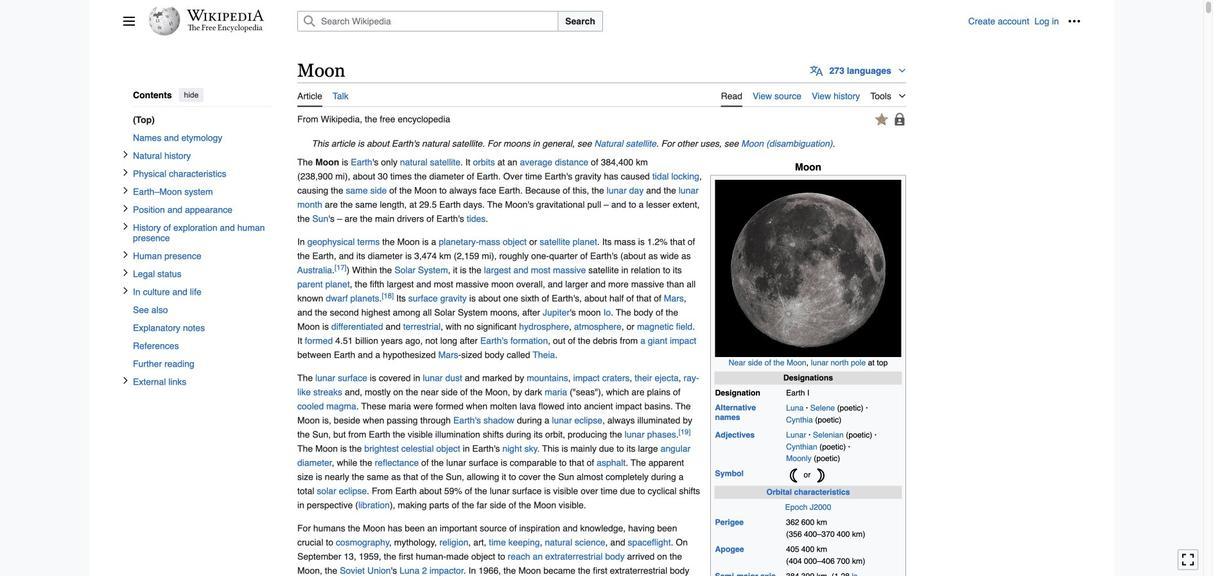 Task type: locate. For each thing, give the bounding box(es) containing it.
the free encyclopedia image
[[188, 24, 263, 33]]

fullscreen image
[[1182, 553, 1195, 566]]

2 x small image from the top
[[122, 205, 129, 212]]

None search field
[[282, 11, 969, 31]]

3 x small image from the top
[[122, 251, 129, 258]]

full moon in the darkness of the night sky. it is patterned with a mix of light-tone regions and darker, irregular blotches, and scattered with varied circles surrounded by out-thrown rays of bright ejecta: impact craters. image
[[715, 180, 902, 357]]

language progressive image
[[810, 64, 823, 77]]

3 x small image from the top
[[122, 223, 129, 230]]

☾ image
[[786, 468, 802, 484]]

x small image
[[122, 151, 129, 158], [122, 205, 129, 212], [122, 251, 129, 258], [122, 287, 129, 294], [122, 377, 129, 384]]

featured article image
[[876, 113, 888, 125]]

5 x small image from the top
[[122, 377, 129, 384]]

note
[[297, 137, 906, 151]]

log in and more options image
[[1068, 15, 1081, 28]]

2 x small image from the top
[[122, 187, 129, 194]]

x small image
[[122, 169, 129, 176], [122, 187, 129, 194], [122, 223, 129, 230], [122, 269, 129, 276]]

main content
[[292, 58, 1081, 576]]

menu image
[[123, 15, 136, 28]]



Task type: vqa. For each thing, say whether or not it's contained in the screenshot.
first x small icon from the bottom of the page
yes



Task type: describe. For each thing, give the bounding box(es) containing it.
Search Wikipedia search field
[[297, 11, 558, 31]]

1 x small image from the top
[[122, 169, 129, 176]]

1 x small image from the top
[[122, 151, 129, 158]]

personal tools navigation
[[969, 11, 1085, 31]]

4 x small image from the top
[[122, 287, 129, 294]]

wikipedia image
[[187, 10, 264, 21]]

4 x small image from the top
[[122, 269, 129, 276]]

☽ image
[[813, 468, 829, 484]]

page semi-protected image
[[894, 113, 906, 126]]



